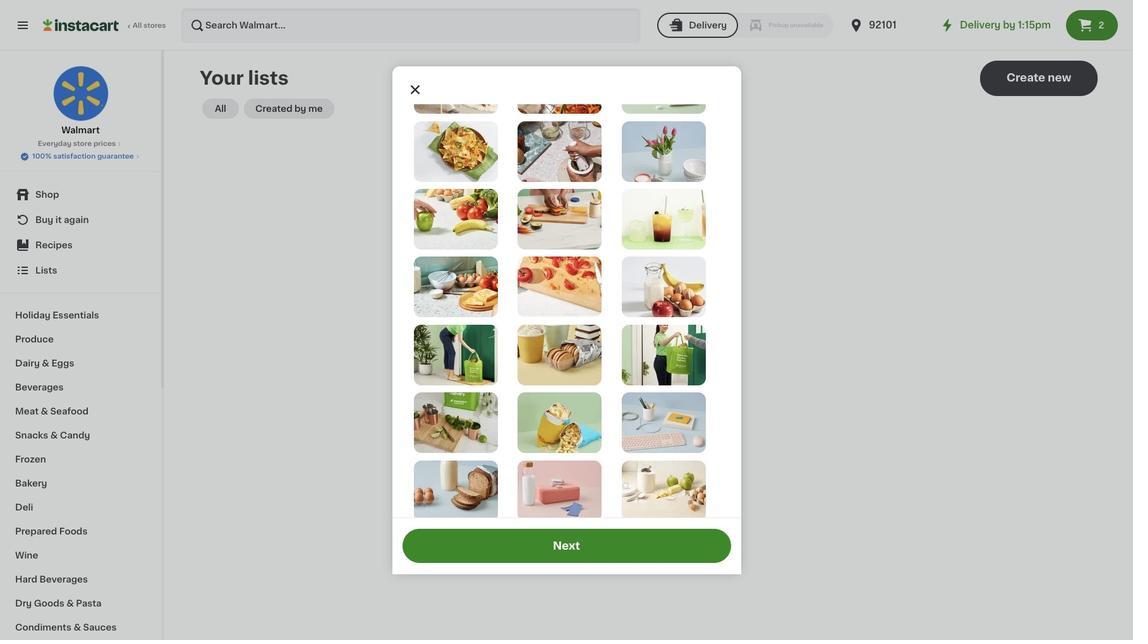 Task type: vqa. For each thing, say whether or not it's contained in the screenshot.
ready
no



Task type: locate. For each thing, give the bounding box(es) containing it.
1 vertical spatial lists
[[636, 262, 659, 272]]

lists for no
[[636, 262, 659, 272]]

lists
[[248, 69, 289, 87], [636, 262, 659, 272]]

delivery
[[960, 20, 1001, 30], [689, 21, 727, 30]]

all down your
[[215, 104, 226, 113]]

create left a
[[616, 304, 653, 314]]

by left me
[[295, 104, 306, 113]]

prepared
[[15, 527, 57, 536]]

recipes link
[[8, 233, 154, 258]]

by
[[1003, 20, 1016, 30], [295, 104, 306, 113]]

& right meat
[[41, 407, 48, 416]]

create new button
[[980, 61, 1098, 96]]

all left stores
[[133, 22, 142, 29]]

1 vertical spatial create
[[616, 304, 653, 314]]

lists down the recipes
[[35, 266, 57, 275]]

created by me button
[[244, 99, 334, 119]]

0 vertical spatial all
[[133, 22, 142, 29]]

beverages down dairy & eggs
[[15, 383, 64, 392]]

delivery for delivery
[[689, 21, 727, 30]]

a bar of chocolate cut in half, a yellow pint of white ice cream, a green pint of white ice cream, an open pack of cookies, and a stack of ice cream sandwiches. image
[[518, 325, 602, 385]]

bowl of nachos covered in cheese. image
[[414, 121, 498, 182]]

buy it again link
[[8, 207, 154, 233]]

walmart
[[61, 126, 100, 135]]

0 horizontal spatial by
[[295, 104, 306, 113]]

1 horizontal spatial by
[[1003, 20, 1016, 30]]

meat & seafood link
[[8, 399, 154, 423]]

beverages
[[15, 383, 64, 392], [40, 575, 88, 584]]

delivery inside delivery by 1:15pm link
[[960, 20, 1001, 30]]

by inside button
[[295, 104, 306, 113]]

0 vertical spatial create
[[1006, 73, 1045, 83]]

all
[[133, 22, 142, 29], [215, 104, 226, 113]]

1 vertical spatial all
[[215, 104, 226, 113]]

satisfaction
[[53, 153, 96, 160]]

create left new
[[1006, 73, 1045, 83]]

yet
[[662, 262, 680, 272]]

prepared foods link
[[8, 519, 154, 543]]

seafood
[[50, 407, 88, 416]]

create new
[[1006, 73, 1071, 83]]

1 horizontal spatial create
[[1006, 73, 1045, 83]]

None search field
[[181, 8, 641, 43]]

delivery inside delivery button
[[689, 21, 727, 30]]

& left pasta
[[66, 599, 74, 608]]

delivery by 1:15pm
[[960, 20, 1051, 30]]

all inside button
[[215, 104, 226, 113]]

create
[[614, 276, 642, 285]]

again
[[64, 215, 89, 224]]

prepared foods
[[15, 527, 87, 536]]

bakery
[[15, 479, 47, 488]]

0 vertical spatial by
[[1003, 20, 1016, 30]]

a table wtih assorted snacks and drinks. image
[[622, 528, 706, 589]]

100% satisfaction guarantee
[[32, 153, 134, 160]]

lists up created
[[248, 69, 289, 87]]

all stores
[[133, 22, 166, 29]]

& left eggs
[[42, 359, 49, 368]]

&
[[42, 359, 49, 368], [41, 407, 48, 416], [50, 431, 58, 440], [66, 599, 74, 608], [74, 623, 81, 632]]

me
[[308, 104, 323, 113]]

it
[[55, 215, 62, 224]]

by left the 1:15pm
[[1003, 20, 1016, 30]]

lists
[[35, 266, 57, 275], [572, 276, 593, 285]]

a person preparing a sandwich on a cutting board, a bunch of carrots, a sliced avocado, a jar of mayonnaise, and a plate of potato chips. image
[[518, 189, 602, 250]]

1 horizontal spatial lists
[[636, 262, 659, 272]]

1 horizontal spatial lists
[[572, 276, 593, 285]]

0 horizontal spatial delivery
[[689, 21, 727, 30]]

dry goods & pasta
[[15, 599, 102, 608]]

deli
[[15, 503, 33, 512]]

prices
[[93, 140, 116, 147]]

lists inside no lists yet lists you create will be saved here.
[[636, 262, 659, 272]]

& left candy
[[50, 431, 58, 440]]

goods
[[34, 599, 64, 608]]

1 horizontal spatial all
[[215, 104, 226, 113]]

1 vertical spatial beverages
[[40, 575, 88, 584]]

foods
[[59, 527, 87, 536]]

buy it again
[[35, 215, 89, 224]]

& for snacks
[[50, 431, 58, 440]]

0 horizontal spatial create
[[616, 304, 653, 314]]

holiday essentials
[[15, 311, 99, 320]]

lists up will on the right top
[[636, 262, 659, 272]]

hard beverages
[[15, 575, 88, 584]]

lists left you
[[572, 276, 593, 285]]

next button
[[402, 529, 731, 563]]

& left the sauces
[[74, 623, 81, 632]]

condiments & sauces
[[15, 623, 117, 632]]

will
[[645, 276, 659, 285]]

an shopper setting a bag of groceries down at someone's door. image
[[414, 325, 498, 385]]

walmart link
[[53, 66, 108, 136]]

1 horizontal spatial delivery
[[960, 20, 1001, 30]]

100%
[[32, 153, 51, 160]]

0 horizontal spatial lists
[[248, 69, 289, 87]]

1 vertical spatial lists
[[572, 276, 593, 285]]

create for create a list
[[616, 304, 653, 314]]

beverages up dry goods & pasta
[[40, 575, 88, 584]]

0 horizontal spatial lists
[[35, 266, 57, 275]]

a jar of flour, a stick of sliced butter, 3 granny smith apples, a carton of 7 eggs. image
[[622, 460, 706, 521]]

walmart logo image
[[53, 66, 108, 121]]

hard
[[15, 575, 37, 584]]

0 vertical spatial lists
[[35, 266, 57, 275]]

produce link
[[8, 327, 154, 351]]

buy
[[35, 215, 53, 224]]

everyday
[[38, 140, 71, 147]]

1 vertical spatial by
[[295, 104, 306, 113]]

0 horizontal spatial all
[[133, 22, 142, 29]]

a carton of 6 eggs, an open loaf of bread, and a small bottle of milk. image
[[414, 460, 498, 521]]

snacks & candy
[[15, 431, 90, 440]]

guarantee
[[97, 153, 134, 160]]

0 vertical spatial lists
[[248, 69, 289, 87]]

snacks & candy link
[[8, 423, 154, 447]]

create a list
[[616, 304, 682, 314]]

bakery link
[[8, 471, 154, 495]]

a small bottle of milk, a bowl and a whisk, a carton of 6 eggs, a bunch of tomatoes on the vine, sliced cheese, a head of lettuce, and a loaf of bread. image
[[414, 257, 498, 318]]

create inside button
[[1006, 73, 1045, 83]]

1:15pm
[[1018, 20, 1051, 30]]

meat
[[15, 407, 39, 416]]



Task type: describe. For each thing, give the bounding box(es) containing it.
an apple, a small pitcher of milk, a banana, and a carton of 6 eggs. image
[[622, 257, 706, 318]]

new
[[1048, 73, 1071, 83]]

candy
[[60, 431, 90, 440]]

lists link
[[8, 258, 154, 283]]

a bulb of garlic, a bowl of salt, a bowl of pepper, a bowl of cut celery. image
[[414, 528, 498, 589]]

you
[[595, 276, 612, 285]]

all button
[[202, 99, 239, 119]]

create for create new
[[1006, 73, 1045, 83]]

a keyboard, mouse, notebook, cup of pencils, wire cable. image
[[622, 393, 706, 453]]

no
[[618, 262, 633, 272]]

lists inside no lists yet lists you create will be saved here.
[[572, 276, 593, 285]]

be
[[661, 276, 673, 285]]

delivery for delivery by 1:15pm
[[960, 20, 1001, 30]]

dairy
[[15, 359, 40, 368]]

eggs
[[51, 359, 74, 368]]

92101 button
[[849, 8, 925, 43]]

an assortment of glasses increasing in height with various cocktails. image
[[622, 189, 706, 250]]

everyday store prices link
[[38, 139, 123, 149]]

by for delivery
[[1003, 20, 1016, 30]]

frozen link
[[8, 447, 154, 471]]

frozen
[[15, 455, 46, 464]]

your
[[200, 69, 244, 87]]

& for dairy
[[42, 359, 49, 368]]

a small white vase of pink tulips, a stack of 3 white bowls, and a rolled napkin. image
[[622, 121, 706, 182]]

2 button
[[1066, 10, 1118, 40]]

deli link
[[8, 495, 154, 519]]

create a list link
[[616, 302, 682, 316]]

next
[[553, 541, 580, 551]]

service type group
[[657, 13, 834, 38]]

instacart logo image
[[43, 18, 119, 33]]

92101
[[869, 20, 896, 30]]

essentials
[[53, 311, 99, 320]]

100% satisfaction guarantee button
[[20, 149, 141, 162]]

snacks
[[15, 431, 48, 440]]

holiday
[[15, 311, 50, 320]]

recipes
[[35, 241, 73, 250]]

list
[[665, 304, 682, 314]]

lists for your
[[248, 69, 289, 87]]

delivery button
[[657, 13, 738, 38]]

all for all
[[215, 104, 226, 113]]

a marble tabletop with a wooden cutting board of cut limes, copper cups, and vodka bottles. image
[[414, 393, 498, 453]]

meat & seafood
[[15, 407, 88, 416]]

shop
[[35, 190, 59, 199]]

dairy & eggs link
[[8, 351, 154, 375]]

created by me
[[255, 104, 323, 113]]

holiday essentials link
[[8, 303, 154, 327]]

two bags of chips open. image
[[518, 393, 602, 453]]

wine link
[[8, 543, 154, 567]]

wine
[[15, 551, 38, 560]]

delivery by 1:15pm link
[[940, 18, 1051, 33]]

& for condiments
[[74, 623, 81, 632]]

by for created
[[295, 104, 306, 113]]

your lists
[[200, 69, 289, 87]]

dairy & eggs
[[15, 359, 74, 368]]

beverages link
[[8, 375, 154, 399]]

dry
[[15, 599, 32, 608]]

condiments & sauces link
[[8, 616, 154, 640]]

a table with people sitting around it with nachos and cheese, guacamole, and mixed chips. image
[[518, 528, 602, 589]]

created
[[255, 104, 292, 113]]

2
[[1099, 21, 1104, 30]]

sauces
[[83, 623, 117, 632]]

saved
[[675, 276, 701, 285]]

a woman handing over a grocery bag to a customer through their front door. image
[[622, 325, 706, 385]]

a person with white painted nails grinding some spices with a mortar and pestle. image
[[518, 121, 602, 182]]

condiments
[[15, 623, 71, 632]]

dry goods & pasta link
[[8, 591, 154, 616]]

hard beverages link
[[8, 567, 154, 591]]

all for all stores
[[133, 22, 142, 29]]

everyday store prices
[[38, 140, 116, 147]]

a
[[656, 304, 662, 314]]

here.
[[704, 276, 726, 285]]

shop link
[[8, 182, 154, 207]]

a water bottle, yoga block, stretch band, and ear buds. image
[[518, 460, 602, 521]]

produce
[[15, 335, 54, 344]]

0 vertical spatial beverages
[[15, 383, 64, 392]]

store
[[73, 140, 92, 147]]

stores
[[143, 22, 166, 29]]

no lists yet lists you create will be saved here.
[[572, 262, 726, 285]]

list_add_items dialog
[[392, 53, 741, 591]]

all stores link
[[43, 8, 167, 43]]

pasta
[[76, 599, 102, 608]]

a person touching an apple, a banana, a bunch of tomatoes, and an assortment of other vegetables on a counter. image
[[414, 189, 498, 250]]

& for meat
[[41, 407, 48, 416]]

a wooden cutting board and knife, and a few sliced tomatoes and two whole tomatoes. image
[[518, 257, 602, 318]]



